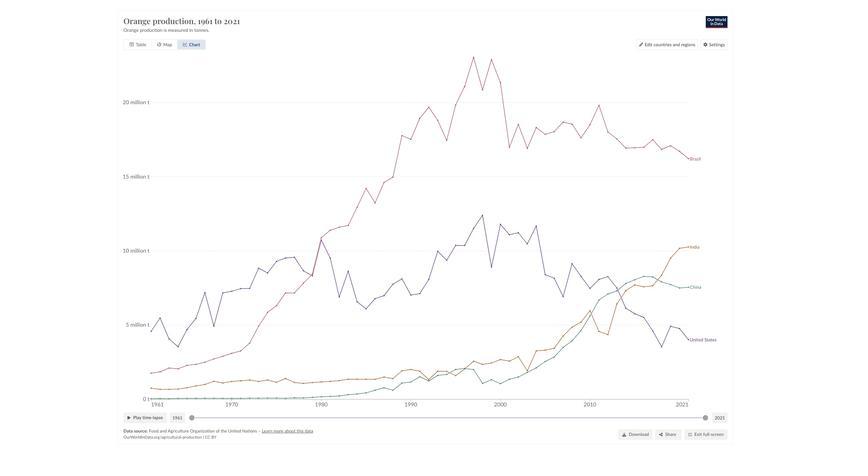 Task type: locate. For each thing, give the bounding box(es) containing it.
0 vertical spatial use
[[364, 396, 372, 402]]

by
[[330, 10, 335, 16]]

per down capita
[[373, 396, 381, 402]]

ourworldindata.org/agricultural-production | cc by
[[124, 436, 216, 441]]

1 horizontal spatial data
[[226, 13, 240, 21]]

download
[[629, 432, 649, 438]]

2 orange from the top
[[124, 27, 139, 33]]

play image
[[128, 417, 131, 421]]

1 vertical spatial in
[[189, 27, 193, 33]]

2 agricultural from the top
[[324, 379, 351, 385]]

1 orange from the top
[[124, 16, 151, 26]]

and
[[673, 42, 680, 47], [160, 429, 167, 434]]

the
[[221, 429, 227, 434]]

arable land use per person
[[324, 439, 386, 445]]

download image
[[623, 433, 627, 437]]

chart
[[189, 42, 200, 47]]

data
[[226, 13, 240, 21], [124, 429, 133, 434]]

per down producer
[[361, 439, 369, 445]]

0 horizontal spatial production
[[140, 27, 163, 33]]

2 vertical spatial per
[[361, 439, 369, 445]]

compress image
[[689, 433, 692, 437]]

learn
[[262, 429, 273, 434]]

and up ourworldindata.org/agricultural-production link
[[160, 429, 167, 434]]

data
[[305, 429, 313, 434]]

topic
[[337, 10, 347, 16]]

in inside orange production, 1961 to 2021 orange production is measured in tonnes.
[[189, 27, 193, 33]]

person
[[382, 396, 398, 402], [370, 439, 386, 445]]

2021 up the 'screen'
[[715, 416, 725, 421]]

per down agricultural general services support link at the left bottom of the page
[[364, 387, 371, 394]]

producer
[[352, 413, 373, 419]]

countries
[[654, 42, 672, 47]]

4 agricultural from the top
[[324, 396, 351, 402]]

in left tonnes.
[[189, 27, 193, 33]]

1 agricultural from the top
[[324, 370, 351, 376]]

world
[[227, 5, 245, 13]]

data left source:
[[124, 429, 133, 434]]

agricultural land per capita link
[[324, 387, 387, 394]]

table
[[136, 42, 146, 47]]

arable
[[324, 439, 339, 445]]

1 vertical spatial 2021
[[715, 416, 725, 421]]

1 vertical spatial orange
[[124, 27, 139, 33]]

use
[[364, 396, 372, 402], [352, 439, 360, 445]]

3 agricultural from the top
[[324, 387, 351, 394]]

agricultural
[[324, 370, 351, 376], [324, 379, 351, 385], [324, 387, 351, 394], [324, 396, 351, 402], [324, 404, 351, 411], [324, 413, 351, 419]]

1961 up agriculture
[[172, 416, 183, 421]]

nations
[[242, 429, 257, 434]]

0 horizontal spatial and
[[160, 429, 167, 434]]

1 vertical spatial person
[[370, 439, 386, 445]]

1 horizontal spatial production
[[183, 436, 202, 441]]

1 vertical spatial per
[[373, 396, 381, 402]]

exit full-screen button
[[685, 430, 728, 441]]

download button
[[618, 430, 653, 441]]

per
[[364, 387, 371, 394], [373, 396, 381, 402], [361, 439, 369, 445]]

source:
[[134, 429, 148, 434]]

chart line image
[[183, 42, 187, 47]]

orange up "table" link
[[124, 16, 151, 26]]

resources
[[376, 10, 398, 16]]

and left regions
[[673, 42, 680, 47]]

0 vertical spatial data
[[226, 13, 240, 21]]

land down agricultural land per capita link
[[352, 396, 362, 402]]

earth americas image
[[157, 42, 161, 47]]

1961 inside orange production, 1961 to 2021 orange production is measured in tonnes.
[[198, 16, 213, 26]]

edit
[[645, 42, 653, 47]]

1961
[[198, 16, 213, 26], [172, 416, 183, 421]]

play
[[133, 416, 141, 421]]

ourworldindata.org/agricultural-
[[124, 436, 183, 441]]

agricultural producer support link
[[324, 413, 393, 419]]

0 horizontal spatial data
[[124, 429, 133, 434]]

0 vertical spatial 1961
[[198, 16, 213, 26]]

resources button
[[376, 10, 403, 17]]

orange up table icon
[[124, 27, 139, 33]]

our
[[214, 5, 226, 13]]

1 horizontal spatial and
[[673, 42, 680, 47]]

chart link
[[177, 40, 206, 49]]

production left | at the left bottom of page
[[183, 436, 202, 441]]

browse
[[313, 10, 329, 16]]

1 vertical spatial and
[[160, 429, 167, 434]]

donate
[[613, 10, 629, 16]]

orange
[[124, 16, 151, 26], [124, 27, 139, 33]]

2 vertical spatial land
[[340, 439, 350, 445]]

agricultural export subsidies agricultural general services support agricultural land per capita agricultural land use per person agricultural output agricultural producer support
[[324, 370, 409, 419]]

use up output
[[364, 396, 372, 402]]

production
[[140, 27, 163, 33], [183, 436, 202, 441]]

services
[[371, 379, 390, 385]]

person down capita
[[382, 396, 398, 402]]

output
[[352, 404, 368, 411]]

0 vertical spatial in
[[219, 13, 225, 21]]

cc
[[205, 436, 210, 441]]

ourworldindata.org/agricultural-production link
[[124, 436, 202, 441]]

1961 up tonnes.
[[198, 16, 213, 26]]

in
[[219, 13, 225, 21], [189, 27, 193, 33]]

2021
[[224, 16, 240, 26], [715, 416, 725, 421]]

1 horizontal spatial 1961
[[198, 16, 213, 26]]

regions
[[682, 42, 696, 47]]

browse by topic
[[313, 10, 347, 16]]

settings button
[[701, 39, 728, 50]]

pencil image
[[639, 43, 643, 47]]

1 vertical spatial land
[[352, 396, 362, 402]]

support right the services
[[391, 379, 409, 385]]

exit
[[695, 432, 702, 438]]

data inside our world in data
[[226, 13, 240, 21]]

land right arable
[[340, 439, 350, 445]]

support right producer
[[375, 413, 393, 419]]

0 vertical spatial orange
[[124, 16, 151, 26]]

general
[[352, 379, 370, 385]]

0 vertical spatial person
[[382, 396, 398, 402]]

person down producer
[[370, 439, 386, 445]]

tonnes.
[[194, 27, 210, 33]]

in left world
[[219, 13, 225, 21]]

0 horizontal spatial 2021
[[224, 16, 240, 26]]

land
[[352, 387, 362, 394], [352, 396, 362, 402], [340, 439, 350, 445]]

0 horizontal spatial in
[[189, 27, 193, 33]]

1 horizontal spatial use
[[364, 396, 372, 402]]

production left is
[[140, 27, 163, 33]]

support
[[391, 379, 409, 385], [375, 413, 393, 419]]

table link
[[124, 40, 152, 49]]

5 agricultural from the top
[[324, 404, 351, 411]]

0 horizontal spatial 1961
[[172, 416, 183, 421]]

0 vertical spatial production
[[140, 27, 163, 33]]

subscribe button
[[563, 6, 600, 20]]

land down general
[[352, 387, 362, 394]]

0 horizontal spatial use
[[352, 439, 360, 445]]

1 horizontal spatial 2021
[[715, 416, 725, 421]]

agriculture
[[168, 429, 189, 434]]

share nodes image
[[659, 433, 663, 437]]

time-
[[143, 416, 153, 421]]

2021 down world
[[224, 16, 240, 26]]

by
[[211, 436, 216, 441]]

food
[[149, 429, 159, 434]]

use right arable
[[352, 439, 360, 445]]

screen
[[711, 432, 724, 438]]

global change data lab logo image
[[286, 6, 298, 20]]

full-
[[703, 432, 711, 438]]

data right our
[[226, 13, 240, 21]]

0 vertical spatial 2021
[[224, 16, 240, 26]]

1 horizontal spatial in
[[219, 13, 225, 21]]



Task type: describe. For each thing, give the bounding box(es) containing it.
orange production, 1961 to 2021 orange production is measured in tonnes.
[[124, 16, 240, 33]]

cc by link
[[205, 436, 216, 441]]

organization
[[190, 429, 215, 434]]

export
[[352, 370, 368, 376]]

donate link
[[605, 6, 637, 20]]

agricultural land use per person link
[[324, 396, 398, 402]]

our world in data
[[214, 5, 245, 21]]

play time-lapse button
[[124, 413, 167, 424]]

|
[[203, 436, 204, 441]]

1 vertical spatial production
[[183, 436, 202, 441]]

map link
[[152, 40, 177, 49]]

this
[[297, 429, 304, 434]]

0 vertical spatial land
[[352, 387, 362, 394]]

about
[[412, 10, 425, 16]]

–
[[258, 429, 261, 434]]

capita
[[373, 387, 387, 394]]

1 vertical spatial data
[[124, 429, 133, 434]]

about
[[285, 429, 296, 434]]

agricultural general services support link
[[324, 379, 409, 385]]

0 vertical spatial per
[[364, 387, 371, 394]]

agricultural output link
[[324, 404, 368, 411]]

share button
[[655, 430, 682, 441]]

to
[[215, 16, 222, 26]]

oxford martin school logo image
[[254, 6, 284, 21]]

agricultural export subsidies link
[[324, 370, 391, 376]]

lapse
[[153, 416, 163, 421]]

1 vertical spatial 1961
[[172, 416, 183, 421]]

of
[[216, 429, 220, 434]]

0 vertical spatial support
[[391, 379, 409, 385]]

6 agricultural from the top
[[324, 413, 351, 419]]

1 vertical spatial use
[[352, 439, 360, 445]]

subscribe
[[571, 10, 592, 16]]

exit full-screen
[[695, 432, 724, 438]]

0 vertical spatial and
[[673, 42, 680, 47]]

edit countries and regions
[[645, 42, 696, 47]]

more
[[274, 429, 284, 434]]

table image
[[130, 42, 134, 47]]

data source: food and agriculture organization of the united nations – learn more about this data
[[124, 429, 313, 434]]

map
[[163, 42, 172, 47]]

share
[[666, 432, 677, 438]]

is
[[164, 27, 167, 33]]

person inside agricultural export subsidies agricultural general services support agricultural land per capita agricultural land use per person agricultural output agricultural producer support
[[382, 396, 398, 402]]

play time-lapse
[[133, 416, 163, 421]]

use inside agricultural export subsidies agricultural general services support agricultural land per capita agricultural land use per person agricultural output agricultural producer support
[[364, 396, 372, 402]]

subsidies
[[369, 370, 391, 376]]

production inside orange production, 1961 to 2021 orange production is measured in tonnes.
[[140, 27, 163, 33]]

1 vertical spatial support
[[375, 413, 393, 419]]

browse by topic button
[[306, 10, 347, 17]]

settings
[[710, 42, 725, 47]]

measured
[[168, 27, 188, 33]]

in inside our world in data
[[219, 13, 225, 21]]

production,
[[153, 16, 196, 26]]

united
[[228, 429, 241, 434]]

learn more about this data link
[[262, 429, 313, 434]]

gear image
[[704, 43, 708, 47]]

latest
[[355, 10, 368, 16]]

2021 inside orange production, 1961 to 2021 orange production is measured in tonnes.
[[224, 16, 240, 26]]

arable land use per person link
[[324, 439, 386, 445]]



Task type: vqa. For each thing, say whether or not it's contained in the screenshot.
screen
yes



